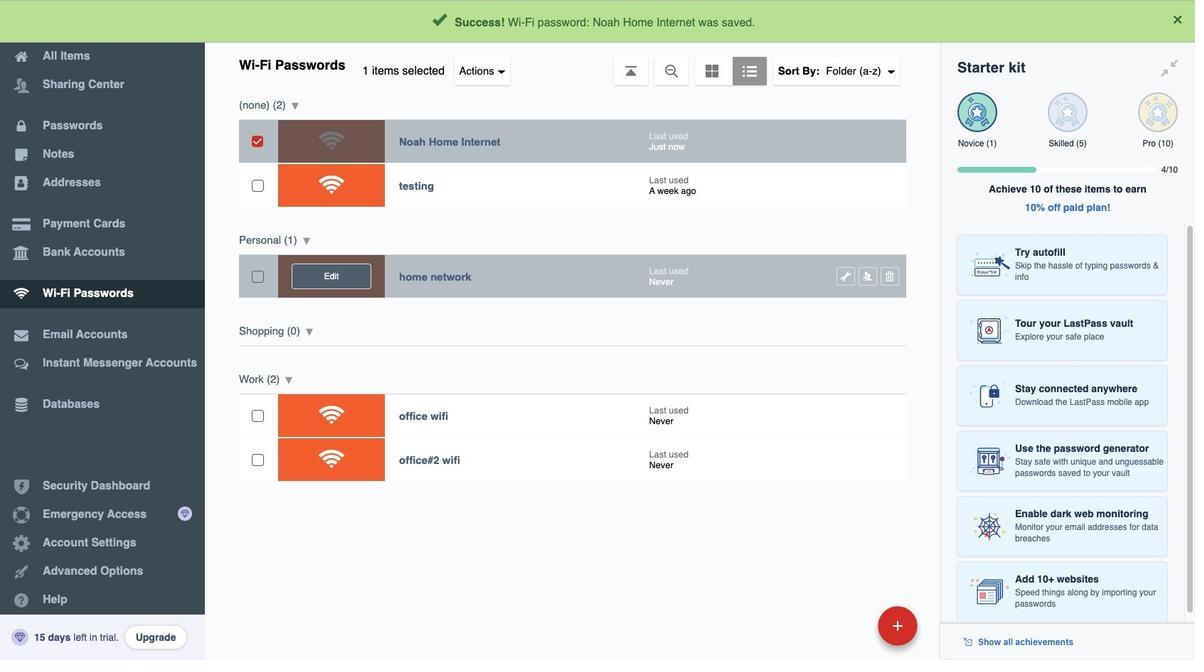 Task type: locate. For each thing, give the bounding box(es) containing it.
search my vault text field
[[343, 6, 911, 37]]

Search search field
[[343, 6, 911, 37]]

new item element
[[780, 606, 923, 647]]

alert
[[0, 0, 1195, 43]]

vault options navigation
[[205, 43, 941, 85]]



Task type: describe. For each thing, give the bounding box(es) containing it.
main navigation navigation
[[0, 0, 205, 661]]

new item navigation
[[780, 603, 926, 661]]



Task type: vqa. For each thing, say whether or not it's contained in the screenshot.
LastPass IMAGE
no



